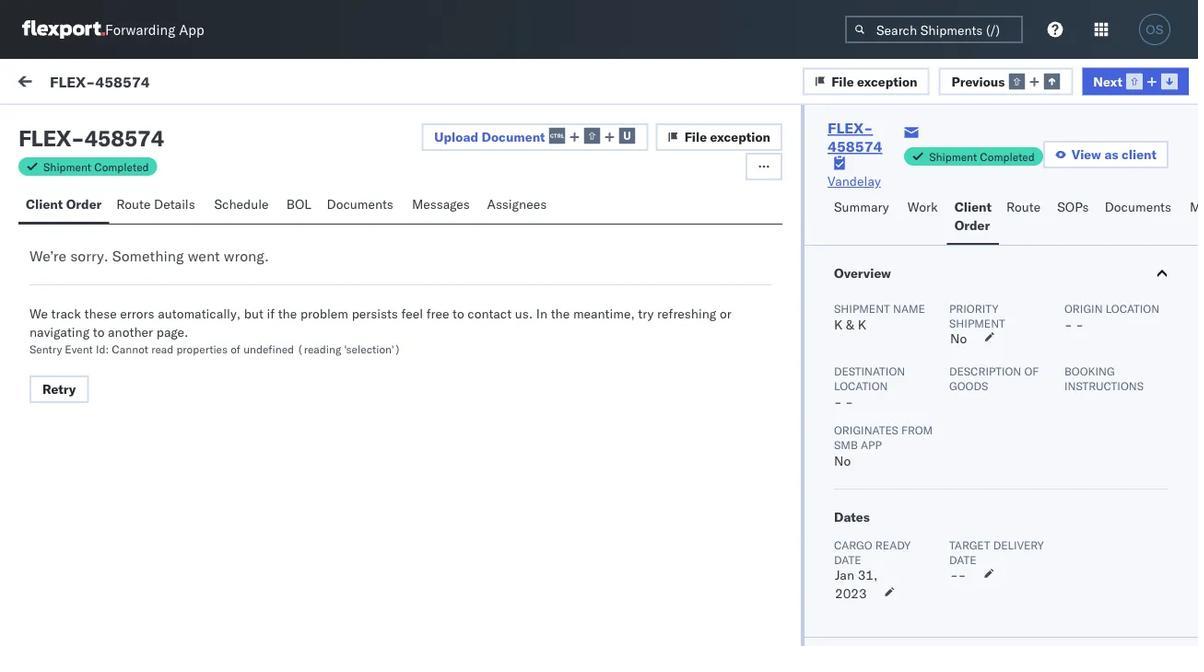 Task type: vqa. For each thing, say whether or not it's contained in the screenshot.
FLXT00002184414A
no



Task type: locate. For each thing, give the bounding box(es) containing it.
(0) inside internal (0) button
[[172, 117, 196, 133]]

1 2026, from the top
[[456, 214, 492, 230]]

(0)
[[81, 117, 105, 133], [172, 117, 196, 133]]

0 horizontal spatial location
[[834, 379, 888, 393]]

completed down flex - 458574 at the top left of the page
[[94, 160, 149, 174]]

1 vertical spatial j z
[[63, 285, 72, 296]]

route down item/shipment at the top of page
[[1006, 199, 1041, 215]]

the right in
[[551, 306, 570, 322]]

0 horizontal spatial work
[[53, 71, 100, 96]]

external (0) button
[[22, 109, 116, 145]]

j up track
[[63, 285, 66, 296]]

j z up retry
[[63, 367, 72, 379]]

work
[[908, 199, 938, 215]]

2 vertical spatial test
[[130, 365, 155, 382]]

sentry
[[29, 342, 62, 356]]

shipment up work
[[929, 150, 977, 164]]

3 j from the top
[[63, 367, 66, 379]]

client order up we're
[[26, 196, 102, 212]]

j up we're
[[63, 202, 66, 213]]

completed up route button on the top right
[[980, 150, 1035, 164]]

undefined
[[243, 342, 294, 356]]

2 horizontal spatial shipment
[[929, 150, 977, 164]]

0 horizontal spatial k
[[834, 317, 843, 333]]

1 vertical spatial z
[[66, 285, 72, 296]]

1 vertical spatial order
[[955, 218, 990, 234]]

1 vertical spatial test
[[130, 282, 155, 299]]

2 20, from the top
[[433, 297, 453, 313]]

we're sorry. something went wrong.
[[29, 247, 269, 265]]

zhao up automatically,
[[158, 282, 187, 299]]

0 vertical spatial pst
[[559, 214, 581, 230]]

retry
[[42, 382, 76, 398]]

z up track
[[66, 285, 72, 296]]

refreshing
[[657, 306, 716, 322]]

0 horizontal spatial client order
[[26, 196, 102, 212]]

location inside origin location - -
[[1106, 302, 1160, 316]]

message down flex - 458574 at the top left of the page
[[57, 160, 101, 174]]

1 horizontal spatial location
[[1106, 302, 1160, 316]]

k right '&'
[[858, 317, 866, 333]]

0 horizontal spatial order
[[66, 196, 102, 212]]

2 jason- from the top
[[89, 282, 130, 299]]

flex- 458574 down the description
[[923, 380, 1010, 396]]

no down smb
[[834, 453, 851, 470]]

am right "12:36"
[[535, 214, 555, 230]]

msg
[[81, 397, 105, 413]]

assignees
[[487, 196, 547, 212]]

app
[[179, 21, 204, 38], [861, 438, 882, 452]]

0 horizontal spatial of
[[231, 342, 241, 356]]

flex- down the description
[[923, 380, 962, 396]]

of right the description
[[1024, 365, 1039, 378]]

2 j z from the top
[[63, 285, 72, 296]]

ttt for dec 20, 2026, 12:36 am pst
[[55, 231, 69, 247]]

to right free
[[453, 306, 464, 322]]

--
[[950, 568, 966, 584]]

internal (0)
[[124, 117, 196, 133]]

(0) right internal in the top left of the page
[[172, 117, 196, 133]]

1 20, from the top
[[433, 214, 453, 230]]

0 horizontal spatial route
[[116, 196, 151, 212]]

1 vertical spatial pst
[[559, 297, 581, 313]]

free
[[426, 306, 449, 322]]

1 z from the top
[[66, 202, 72, 213]]

client order button up we're
[[18, 188, 109, 224]]

j z up track
[[63, 285, 72, 296]]

1 vertical spatial jason-test zhao
[[89, 282, 187, 299]]

am right "us."
[[535, 297, 555, 313]]

destination
[[834, 365, 905, 378]]

1 horizontal spatial route
[[1006, 199, 1041, 215]]

am for 12:35
[[535, 297, 555, 313]]

0 vertical spatial message
[[137, 76, 191, 92]]

jason-test zhao for dec 20, 2026, 12:36 am pst
[[89, 200, 187, 216]]

shipment up '&'
[[834, 302, 890, 316]]

shipment completed up route button on the top right
[[929, 150, 1035, 164]]

1 vertical spatial exception
[[710, 129, 770, 145]]

2 vertical spatial z
[[66, 367, 72, 379]]

internal
[[124, 117, 169, 133]]

client down related work item/shipment
[[955, 199, 992, 215]]

contact
[[468, 306, 512, 322]]

0 vertical spatial file exception
[[831, 73, 917, 89]]

jason- down id:
[[89, 365, 130, 382]]

flex - 458574
[[18, 124, 164, 152]]

1 j from the top
[[63, 202, 66, 213]]

1 date from the left
[[834, 553, 861, 567]]

shipment down flex
[[43, 160, 91, 174]]

work up the external (0) on the left top of the page
[[53, 71, 100, 96]]

work right 'related' on the top right
[[965, 160, 989, 174]]

client order
[[26, 196, 102, 212], [955, 199, 992, 234]]

view as client
[[1072, 147, 1157, 163]]

jason-test zhao down cannot
[[89, 365, 187, 382]]

documents button down client
[[1097, 191, 1182, 245]]

to up id:
[[93, 324, 105, 341]]

0 vertical spatial z
[[66, 202, 72, 213]]

1 horizontal spatial documents button
[[1097, 191, 1182, 245]]

j z
[[63, 202, 72, 213], [63, 285, 72, 296], [63, 367, 72, 379]]

dec right persists
[[407, 297, 430, 313]]

documents right bol button
[[327, 196, 393, 212]]

1 vertical spatial 2026,
[[456, 297, 492, 313]]

zhao down read on the left of the page
[[158, 365, 187, 382]]

1 vertical spatial of
[[1024, 365, 1039, 378]]

0 vertical spatial to
[[453, 306, 464, 322]]

'selection')
[[344, 342, 401, 356]]

details
[[154, 196, 195, 212]]

jason- up these
[[89, 282, 130, 299]]

dec down messages
[[407, 214, 430, 230]]

0 horizontal spatial file exception
[[684, 129, 770, 145]]

1 vertical spatial zhao
[[158, 282, 187, 299]]

message
[[137, 76, 191, 92], [57, 160, 101, 174]]

2 date from the left
[[949, 553, 977, 567]]

1 (0) from the left
[[81, 117, 105, 133]]

us.
[[515, 306, 533, 322]]

k
[[834, 317, 843, 333], [858, 317, 866, 333]]

external (0)
[[29, 117, 105, 133]]

ttt right we
[[55, 314, 69, 330]]

3 test from the top
[[130, 365, 155, 382]]

description of goods
[[949, 365, 1039, 393]]

jason-test zhao up errors
[[89, 282, 187, 299]]

2 dec from the top
[[407, 297, 430, 313]]

1 vertical spatial work
[[965, 160, 989, 174]]

1 horizontal spatial to
[[453, 306, 464, 322]]

2 vertical spatial jason-
[[89, 365, 130, 382]]

1 dec from the top
[[407, 214, 430, 230]]

flexport. image
[[22, 20, 105, 39]]

4 resize handle column header from the left
[[1151, 154, 1173, 647]]

properties
[[176, 342, 228, 356]]

of inside we track these errors automatically, but if the problem persists feel free to contact us. in the meantime, try refreshing or navigating to another page. sentry event id: cannot read properties of undefined (reading 'selection')
[[231, 342, 241, 356]]

forwarding app link
[[22, 20, 204, 39]]

1 horizontal spatial client order
[[955, 199, 992, 234]]

app right "forwarding" on the top left
[[179, 21, 204, 38]]

test up errors
[[130, 282, 155, 299]]

work button
[[900, 191, 947, 245]]

1 horizontal spatial message
[[137, 76, 191, 92]]

2026, right free
[[456, 297, 492, 313]]

20,
[[433, 214, 453, 230], [433, 297, 453, 313]]

2 (0) from the left
[[172, 117, 196, 133]]

0 horizontal spatial app
[[179, 21, 204, 38]]

0 vertical spatial test
[[130, 200, 155, 216]]

message up internal (0)
[[137, 76, 191, 92]]

forwarding
[[105, 21, 175, 38]]

zhao up the we're sorry. something went wrong.
[[158, 200, 187, 216]]

0 vertical spatial order
[[66, 196, 102, 212]]

location down destination
[[834, 379, 888, 393]]

priority
[[949, 302, 998, 316]]

(0) inside external (0) button
[[81, 117, 105, 133]]

1 horizontal spatial the
[[551, 306, 570, 322]]

order for right "client order" button
[[955, 218, 990, 234]]

1 vertical spatial location
[[834, 379, 888, 393]]

went
[[188, 247, 220, 265]]

0 horizontal spatial file
[[684, 129, 707, 145]]

pst right assignees 'button'
[[559, 214, 581, 230]]

0 vertical spatial zhao
[[158, 200, 187, 216]]

0 vertical spatial j
[[63, 202, 66, 213]]

jason- up sorry.
[[89, 200, 130, 216]]

1 vertical spatial dec
[[407, 297, 430, 313]]

1 jason-test zhao from the top
[[89, 200, 187, 216]]

1 vertical spatial file exception
[[684, 129, 770, 145]]

client up we're
[[26, 196, 63, 212]]

j z up we're
[[63, 202, 72, 213]]

1 vertical spatial jason-
[[89, 282, 130, 299]]

1 vertical spatial j
[[63, 285, 66, 296]]

dec for dec 20, 2026, 12:35 am pst
[[407, 297, 430, 313]]

z up sorry.
[[66, 202, 72, 213]]

track
[[51, 306, 81, 322]]

ttt left sorry.
[[55, 231, 69, 247]]

am
[[535, 214, 555, 230], [535, 297, 555, 313]]

0 horizontal spatial date
[[834, 553, 861, 567]]

2 jason-test zhao from the top
[[89, 282, 187, 299]]

location inside destination location - -
[[834, 379, 888, 393]]

0 vertical spatial j z
[[63, 202, 72, 213]]

jason-test zhao up something
[[89, 200, 187, 216]]

0 vertical spatial 2026,
[[456, 214, 492, 230]]

to
[[453, 306, 464, 322], [93, 324, 105, 341]]

jason-test zhao for dec 20, 2026, 12:35 am pst
[[89, 282, 187, 299]]

shipment inside 'shipment name k & k'
[[834, 302, 890, 316]]

client order right the work button at the right top
[[955, 199, 992, 234]]

documents for left the documents button
[[327, 196, 393, 212]]

2 z from the top
[[66, 285, 72, 296]]

0 horizontal spatial (0)
[[81, 117, 105, 133]]

shipment
[[929, 150, 977, 164], [43, 160, 91, 174], [834, 302, 890, 316]]

20, for dec 20, 2026, 12:36 am pst
[[433, 214, 453, 230]]

flex
[[18, 124, 71, 152]]

message button
[[129, 59, 222, 109]]

pst right in
[[559, 297, 581, 313]]

zhao for dec 20, 2026, 12:35 am pst
[[158, 282, 187, 299]]

20, right the 'feel'
[[433, 297, 453, 313]]

the right if
[[278, 306, 297, 322]]

route
[[116, 196, 151, 212], [1006, 199, 1041, 215]]

resize handle column header
[[376, 154, 398, 647], [635, 154, 657, 647], [893, 154, 915, 647], [1151, 154, 1173, 647]]

0 vertical spatial 20,
[[433, 214, 453, 230]]

458574
[[95, 72, 150, 91], [84, 124, 164, 152], [828, 137, 882, 156], [962, 214, 1010, 230], [962, 297, 1010, 313], [962, 380, 1010, 396], [962, 546, 1010, 562], [962, 629, 1010, 645]]

flex- down --
[[923, 629, 962, 645]]

j z for dec 20, 2026, 12:35 am pst
[[63, 285, 72, 296]]

order up sorry.
[[66, 196, 102, 212]]

2023
[[835, 586, 867, 602]]

Search Shipments (/) text field
[[845, 16, 1023, 43]]

0 horizontal spatial message
[[57, 160, 101, 174]]

0 horizontal spatial exception
[[710, 129, 770, 145]]

schedule button
[[207, 188, 279, 224]]

location right the origin
[[1106, 302, 1160, 316]]

date up --
[[949, 553, 977, 567]]

2 am from the top
[[535, 297, 555, 313]]

file exception button
[[803, 68, 929, 95], [803, 68, 929, 95], [656, 123, 782, 151], [656, 123, 782, 151]]

test up something
[[130, 200, 155, 216]]

2 pst from the top
[[559, 297, 581, 313]]

0 vertical spatial of
[[231, 342, 241, 356]]

sops button
[[1050, 191, 1097, 245]]

1 horizontal spatial k
[[858, 317, 866, 333]]

1 horizontal spatial order
[[955, 218, 990, 234]]

2026, for 12:36
[[456, 214, 492, 230]]

item/shipment
[[992, 160, 1068, 174]]

order right the work button at the right top
[[955, 218, 990, 234]]

order inside client order
[[955, 218, 990, 234]]

related work item/shipment
[[924, 160, 1068, 174]]

j up retry
[[63, 367, 66, 379]]

no down shipment
[[950, 331, 967, 347]]

flex- down 'related' on the top right
[[923, 214, 962, 230]]

20, down messages
[[433, 214, 453, 230]]

z
[[66, 202, 72, 213], [66, 285, 72, 296], [66, 367, 72, 379]]

test down cannot
[[130, 365, 155, 382]]

flex-
[[50, 72, 95, 91], [828, 119, 873, 137], [923, 214, 962, 230], [923, 297, 962, 313], [923, 380, 962, 396], [923, 546, 962, 562], [923, 629, 962, 645]]

0 vertical spatial ttt
[[55, 231, 69, 247]]

1 horizontal spatial work
[[965, 160, 989, 174]]

these
[[84, 306, 117, 322]]

origin
[[1064, 302, 1103, 316]]

date inside target delivery date
[[949, 553, 977, 567]]

1 zhao from the top
[[158, 200, 187, 216]]

dec 20, 2026, 12:35 am pst
[[407, 297, 581, 313]]

completed
[[980, 150, 1035, 164], [94, 160, 149, 174]]

1 vertical spatial to
[[93, 324, 105, 341]]

view
[[1072, 147, 1101, 163]]

route left details
[[116, 196, 151, 212]]

dec
[[407, 214, 430, 230], [407, 297, 430, 313]]

z up retry
[[66, 367, 72, 379]]

documents down client
[[1105, 199, 1171, 215]]

1 horizontal spatial date
[[949, 553, 977, 567]]

1 vertical spatial 20,
[[433, 297, 453, 313]]

sorry.
[[70, 247, 108, 265]]

app down originates
[[861, 438, 882, 452]]

2026, down messages
[[456, 214, 492, 230]]

(0) right the external
[[81, 117, 105, 133]]

file exception
[[831, 73, 917, 89], [684, 129, 770, 145]]

flex- 458574
[[828, 119, 882, 156], [923, 214, 1010, 230], [923, 297, 1010, 313], [923, 380, 1010, 396], [923, 546, 1010, 562], [923, 629, 1010, 645]]

flex-458574
[[50, 72, 150, 91]]

0 vertical spatial jason-
[[89, 200, 130, 216]]

zhao
[[158, 200, 187, 216], [158, 282, 187, 299], [158, 365, 187, 382]]

2 ttt from the top
[[55, 314, 69, 330]]

1 horizontal spatial app
[[861, 438, 882, 452]]

0 vertical spatial dec
[[407, 214, 430, 230]]

j z for dec 20, 2026, 12:36 am pst
[[63, 202, 72, 213]]

flex- up --
[[923, 546, 962, 562]]

2 test from the top
[[130, 282, 155, 299]]

jan
[[835, 568, 854, 584]]

3 z from the top
[[66, 367, 72, 379]]

shipment completed down flex - 458574 at the top left of the page
[[43, 160, 149, 174]]

1 horizontal spatial of
[[1024, 365, 1039, 378]]

1 vertical spatial app
[[861, 438, 882, 452]]

0 vertical spatial am
[[535, 214, 555, 230]]

1 am from the top
[[535, 214, 555, 230]]

date inside cargo ready date
[[834, 553, 861, 567]]

1 horizontal spatial shipment
[[834, 302, 890, 316]]

0 horizontal spatial documents
[[327, 196, 393, 212]]

1 vertical spatial am
[[535, 297, 555, 313]]

no inside 'originates from smb app no'
[[834, 453, 851, 470]]

0 vertical spatial location
[[1106, 302, 1160, 316]]

3 j z from the top
[[63, 367, 72, 379]]

upload document
[[434, 129, 545, 145]]

2 2026, from the top
[[456, 297, 492, 313]]

0 horizontal spatial the
[[278, 306, 297, 322]]

k left '&'
[[834, 317, 843, 333]]

2 vertical spatial jason-test zhao
[[89, 365, 187, 382]]

0 vertical spatial file
[[831, 73, 854, 89]]

2 vertical spatial j
[[63, 367, 66, 379]]

0 vertical spatial jason-test zhao
[[89, 200, 187, 216]]

shipment name k & k
[[834, 302, 925, 333]]

2 zhao from the top
[[158, 282, 187, 299]]

external
[[29, 117, 78, 133]]

client order button right work
[[947, 191, 999, 245]]

the
[[278, 306, 297, 322], [551, 306, 570, 322]]

documents button right 'bol'
[[319, 188, 404, 224]]

of left undefined
[[231, 342, 241, 356]]

order
[[66, 196, 102, 212], [955, 218, 990, 234]]

1 horizontal spatial no
[[950, 331, 967, 347]]

document
[[482, 129, 545, 145]]

originates
[[834, 423, 899, 437]]

1 j z from the top
[[63, 202, 72, 213]]

1 horizontal spatial completed
[[980, 150, 1035, 164]]

overview button
[[805, 246, 1198, 301]]

1 horizontal spatial exception
[[857, 73, 917, 89]]

schedule
[[214, 196, 269, 212]]

app inside 'originates from smb app no'
[[861, 438, 882, 452]]

1 horizontal spatial (0)
[[172, 117, 196, 133]]

2 j from the top
[[63, 285, 66, 296]]

1 jason- from the top
[[89, 200, 130, 216]]

test for dec 20, 2026, 12:35 am pst
[[130, 282, 155, 299]]

0 horizontal spatial no
[[834, 453, 851, 470]]

0 vertical spatial work
[[53, 71, 100, 96]]

1 vertical spatial no
[[834, 453, 851, 470]]

client order button
[[18, 188, 109, 224], [947, 191, 999, 245]]

1 test from the top
[[130, 200, 155, 216]]

pst
[[559, 214, 581, 230], [559, 297, 581, 313]]

1 pst from the top
[[559, 214, 581, 230]]

1 vertical spatial ttt
[[55, 314, 69, 330]]

1 vertical spatial file
[[684, 129, 707, 145]]

0 horizontal spatial completed
[[94, 160, 149, 174]]

date up 'jan'
[[834, 553, 861, 567]]

client order for leftmost "client order" button
[[26, 196, 102, 212]]

ttt
[[55, 231, 69, 247], [55, 314, 69, 330]]

1 ttt from the top
[[55, 231, 69, 247]]

messages
[[412, 196, 470, 212]]

2 vertical spatial j z
[[63, 367, 72, 379]]

0 vertical spatial exception
[[857, 73, 917, 89]]



Task type: describe. For each thing, give the bounding box(es) containing it.
cargo
[[834, 539, 872, 553]]

vandelay
[[828, 173, 881, 189]]

test msg
[[55, 397, 105, 413]]

0 horizontal spatial shipment
[[43, 160, 91, 174]]

test for dec 20, 2026, 12:36 am pst
[[130, 200, 155, 216]]

1 horizontal spatial shipment completed
[[929, 150, 1035, 164]]

summary
[[834, 199, 889, 215]]

forwarding app
[[105, 21, 204, 38]]

flex- up shipment
[[923, 297, 962, 313]]

date for -
[[949, 553, 977, 567]]

date for jan
[[834, 553, 861, 567]]

(reading
[[297, 342, 341, 356]]

destination location - -
[[834, 365, 905, 411]]

work for my
[[53, 71, 100, 96]]

route for route
[[1006, 199, 1041, 215]]

flex- 458574 up vandelay
[[828, 119, 882, 156]]

bol
[[286, 196, 311, 212]]

we're
[[29, 247, 66, 265]]

location for origin location - -
[[1106, 302, 1160, 316]]

os button
[[1134, 8, 1176, 51]]

j for dec 20, 2026, 12:36 am pst
[[63, 202, 66, 213]]

previous
[[952, 73, 1005, 89]]

location for destination location - -
[[834, 379, 888, 393]]

if
[[267, 306, 275, 322]]

delivery
[[993, 539, 1044, 553]]

route details
[[116, 196, 195, 212]]

description
[[949, 365, 1021, 378]]

message inside button
[[137, 76, 191, 92]]

meantime,
[[573, 306, 635, 322]]

try
[[638, 306, 654, 322]]

view as client button
[[1043, 141, 1169, 169]]

1 horizontal spatial file exception
[[831, 73, 917, 89]]

shipment
[[949, 317, 1005, 330]]

0 horizontal spatial to
[[93, 324, 105, 341]]

jason- for dec 20, 2026, 12:36 am pst
[[89, 200, 130, 216]]

pst for dec 20, 2026, 12:35 am pst
[[559, 297, 581, 313]]

previous button
[[939, 68, 1073, 95]]

zhao for dec 20, 2026, 12:36 am pst
[[158, 200, 187, 216]]

as
[[1104, 147, 1118, 163]]

next
[[1093, 73, 1123, 89]]

ready
[[875, 539, 911, 553]]

flex- right my
[[50, 72, 95, 91]]

flex- 458574 down 'related' on the top right
[[923, 214, 1010, 230]]

my work
[[18, 71, 100, 96]]

1 k from the left
[[834, 317, 843, 333]]

3 resize handle column header from the left
[[893, 154, 915, 647]]

1 horizontal spatial client
[[955, 199, 992, 215]]

1 horizontal spatial file
[[831, 73, 854, 89]]

(0) for internal (0)
[[172, 117, 196, 133]]

messages button
[[404, 188, 480, 224]]

priority shipment
[[949, 302, 1005, 330]]

related
[[924, 160, 962, 174]]

read
[[151, 342, 174, 356]]

goods
[[949, 379, 988, 393]]

1 resize handle column header from the left
[[376, 154, 398, 647]]

cargo ready date
[[834, 539, 911, 567]]

12:35
[[496, 297, 532, 313]]

originates from smb app no
[[834, 423, 933, 470]]

assignees button
[[480, 188, 557, 224]]

but
[[244, 306, 263, 322]]

z for dec 20, 2026, 12:35 am pst
[[66, 285, 72, 296]]

route button
[[999, 191, 1050, 245]]

overview
[[834, 265, 891, 282]]

pst for dec 20, 2026, 12:36 am pst
[[559, 214, 581, 230]]

navigating
[[29, 324, 90, 341]]

&
[[846, 317, 854, 333]]

id:
[[96, 342, 109, 356]]

origin location - -
[[1064, 302, 1160, 333]]

0 horizontal spatial client
[[26, 196, 63, 212]]

client
[[1122, 147, 1157, 163]]

page.
[[156, 324, 188, 341]]

(0) for external (0)
[[81, 117, 105, 133]]

2 k from the left
[[858, 317, 866, 333]]

from
[[901, 423, 933, 437]]

dec 20, 2026, 12:36 am pst
[[407, 214, 581, 230]]

bol button
[[279, 188, 319, 224]]

flex- 458574 up --
[[923, 546, 1010, 562]]

2 the from the left
[[551, 306, 570, 322]]

client order for right "client order" button
[[955, 199, 992, 234]]

or
[[720, 306, 732, 322]]

vandelay link
[[828, 172, 881, 191]]

instructions
[[1064, 379, 1144, 393]]

3 jason- from the top
[[89, 365, 130, 382]]

1 horizontal spatial client order button
[[947, 191, 999, 245]]

my
[[18, 71, 48, 96]]

am for 12:36
[[535, 214, 555, 230]]

2 resize handle column header from the left
[[635, 154, 657, 647]]

flex- 458574 up shipment
[[923, 297, 1010, 313]]

next button
[[1082, 68, 1189, 95]]

route for route details
[[116, 196, 151, 212]]

z for dec 20, 2026, 12:36 am pst
[[66, 202, 72, 213]]

dec for dec 20, 2026, 12:36 am pst
[[407, 214, 430, 230]]

0 horizontal spatial client order button
[[18, 188, 109, 224]]

another
[[108, 324, 153, 341]]

0 vertical spatial no
[[950, 331, 967, 347]]

20, for dec 20, 2026, 12:35 am pst
[[433, 297, 453, 313]]

0 vertical spatial app
[[179, 21, 204, 38]]

2026, for 12:35
[[456, 297, 492, 313]]

wrong.
[[224, 247, 269, 265]]

j for dec 20, 2026, 12:35 am pst
[[63, 285, 66, 296]]

persists
[[352, 306, 398, 322]]

documents for the rightmost the documents button
[[1105, 199, 1171, 215]]

work for related
[[965, 160, 989, 174]]

something
[[112, 247, 184, 265]]

sops
[[1057, 199, 1089, 215]]

event
[[65, 342, 93, 356]]

3 jason-test zhao from the top
[[89, 365, 187, 382]]

flex- 458574 down --
[[923, 629, 1010, 645]]

dates
[[834, 510, 870, 526]]

booking
[[1064, 365, 1115, 378]]

ttt for dec 20, 2026, 12:35 am pst
[[55, 314, 69, 330]]

upload document button
[[421, 123, 648, 151]]

name
[[893, 302, 925, 316]]

target delivery date
[[949, 539, 1044, 567]]

retry button
[[29, 376, 89, 404]]

jan 31, 2023
[[835, 568, 878, 602]]

1 the from the left
[[278, 306, 297, 322]]

route details button
[[109, 188, 207, 224]]

of inside 'description of goods'
[[1024, 365, 1039, 378]]

0 horizontal spatial shipment completed
[[43, 160, 149, 174]]

1 vertical spatial message
[[57, 160, 101, 174]]

31,
[[858, 568, 878, 584]]

order for leftmost "client order" button
[[66, 196, 102, 212]]

errors
[[120, 306, 154, 322]]

3 zhao from the top
[[158, 365, 187, 382]]

0 horizontal spatial documents button
[[319, 188, 404, 224]]

we
[[29, 306, 48, 322]]

12:36
[[496, 214, 532, 230]]

flex- up vandelay
[[828, 119, 873, 137]]

cannot
[[112, 342, 148, 356]]

jason- for dec 20, 2026, 12:35 am pst
[[89, 282, 130, 299]]



